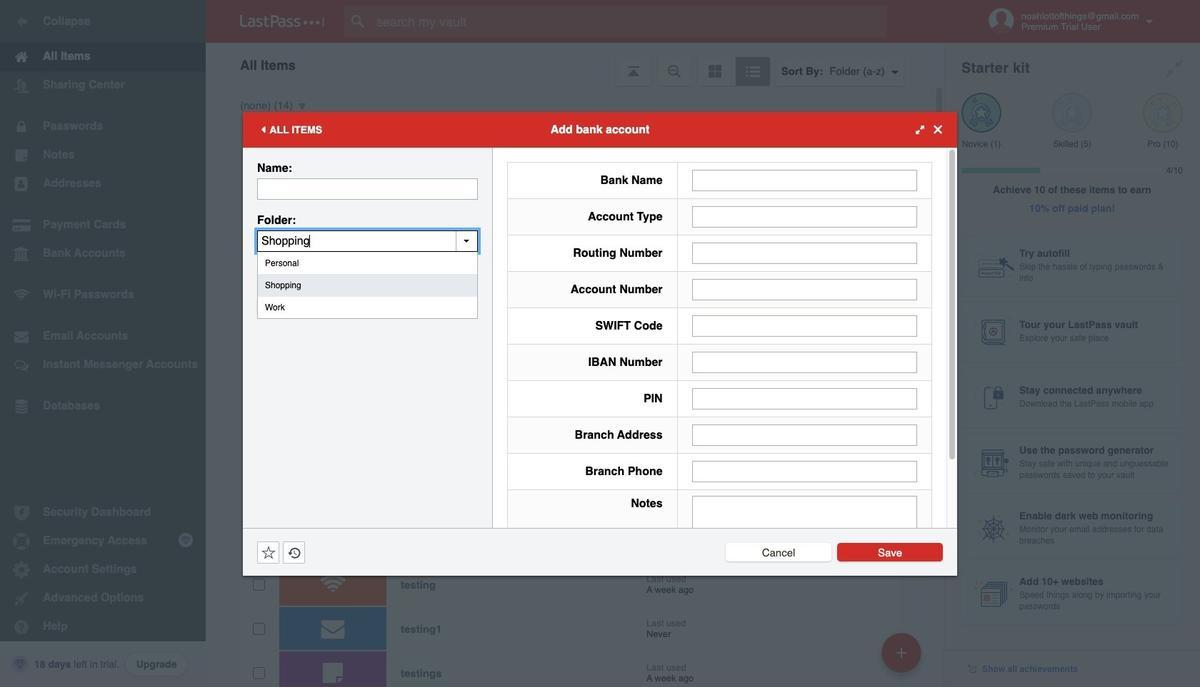 Task type: locate. For each thing, give the bounding box(es) containing it.
new item navigation
[[877, 629, 930, 688]]

None text field
[[257, 230, 478, 252], [692, 243, 917, 264], [692, 279, 917, 300], [692, 352, 917, 373], [257, 230, 478, 252], [692, 243, 917, 264], [692, 279, 917, 300], [692, 352, 917, 373]]

new item image
[[897, 648, 907, 658]]

None text field
[[692, 170, 917, 191], [257, 178, 478, 200], [692, 206, 917, 228], [692, 315, 917, 337], [692, 388, 917, 410], [692, 425, 917, 446], [692, 461, 917, 483], [692, 496, 917, 585], [692, 170, 917, 191], [257, 178, 478, 200], [692, 206, 917, 228], [692, 315, 917, 337], [692, 388, 917, 410], [692, 425, 917, 446], [692, 461, 917, 483], [692, 496, 917, 585]]

dialog
[[243, 112, 957, 594]]

main navigation navigation
[[0, 0, 206, 688]]



Task type: vqa. For each thing, say whether or not it's contained in the screenshot.
New item element
no



Task type: describe. For each thing, give the bounding box(es) containing it.
search my vault text field
[[344, 6, 915, 37]]

lastpass image
[[240, 15, 324, 28]]

Search search field
[[344, 6, 915, 37]]

vault options navigation
[[206, 43, 944, 86]]



